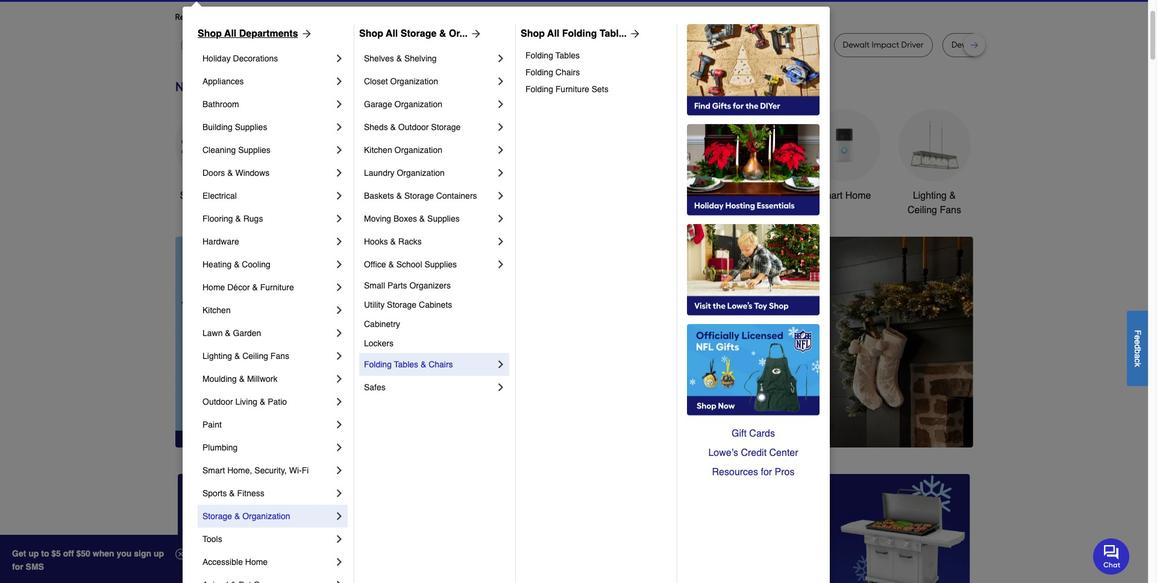 Task type: describe. For each thing, give the bounding box(es) containing it.
shop all storage & or... link
[[359, 27, 482, 41]]

holiday
[[203, 54, 231, 63]]

& inside doors & windows link
[[227, 168, 233, 178]]

sms
[[26, 563, 44, 572]]

windows
[[235, 168, 270, 178]]

0 horizontal spatial lighting & ceiling fans
[[203, 351, 289, 361]]

you
[[285, 12, 299, 22]]

folding furniture sets
[[526, 84, 609, 94]]

folding tables
[[526, 51, 580, 60]]

garage organization link
[[364, 93, 495, 116]]

chevron right image for garage organization
[[495, 98, 507, 110]]

3 set from the left
[[1009, 40, 1021, 50]]

lockers
[[364, 339, 394, 348]]

chevron right image for electrical
[[333, 190, 345, 202]]

scroll to item #4 element
[[707, 425, 738, 432]]

garden
[[233, 329, 261, 338]]

bit for dewalt drill bit
[[362, 40, 372, 50]]

smart home, security, wi-fi
[[203, 466, 309, 476]]

supplies up cleaning supplies
[[235, 122, 267, 132]]

chevron right image for smart home, security, wi-fi
[[333, 465, 345, 477]]

1 up from the left
[[28, 549, 39, 559]]

shelves
[[364, 54, 394, 63]]

home for smart home
[[846, 190, 871, 201]]

chevron right image for paint
[[333, 419, 345, 431]]

hardware link
[[203, 230, 333, 253]]

moulding & millwork link
[[203, 368, 333, 391]]

4 bit from the left
[[589, 40, 598, 50]]

dewalt impact driver
[[843, 40, 924, 50]]

holiday hosting essentials. image
[[687, 124, 820, 216]]

d
[[1133, 345, 1143, 349]]

recommended searches for you
[[175, 12, 299, 22]]

christmas decorations link
[[446, 109, 519, 218]]

electrical link
[[203, 184, 333, 207]]

baskets & storage containers
[[364, 191, 477, 201]]

moving boxes & supplies
[[364, 214, 460, 224]]

& inside heating & cooling link
[[234, 260, 240, 270]]

appliances link
[[203, 70, 333, 93]]

chevron right image for kitchen organization
[[495, 144, 507, 156]]

small parts organizers link
[[364, 276, 507, 295]]

arrow right image for shop all storage & or...
[[468, 28, 482, 40]]

equipment
[[640, 205, 687, 216]]

0 horizontal spatial tools
[[203, 535, 222, 544]]

chevron right image for moving boxes & supplies
[[495, 213, 507, 225]]

& inside flooring & rugs link
[[235, 214, 241, 224]]

home décor & furniture
[[203, 283, 294, 292]]

folding for folding furniture sets
[[526, 84, 553, 94]]

cabinetry link
[[364, 315, 507, 334]]

driver for impact driver
[[793, 40, 815, 50]]

chevron right image for heating & cooling
[[333, 259, 345, 271]]

& inside shelves & shelving link
[[397, 54, 402, 63]]

chevron right image for folding tables & chairs
[[495, 359, 507, 371]]

decorations for holiday
[[233, 54, 278, 63]]

$5
[[51, 549, 61, 559]]

plumbing
[[203, 443, 238, 453]]

building supplies
[[203, 122, 267, 132]]

dewalt drill
[[692, 40, 736, 50]]

shop for shop all departments
[[198, 28, 222, 39]]

folding chairs link
[[526, 64, 669, 81]]

drill bit set
[[572, 40, 613, 50]]

organization for laundry organization
[[397, 168, 445, 178]]

dewalt for dewalt drill bit
[[317, 40, 344, 50]]

safes
[[364, 383, 386, 392]]

set for drill bit set
[[600, 40, 613, 50]]

1 horizontal spatial tools
[[381, 190, 403, 201]]

1 horizontal spatial bathroom link
[[718, 109, 790, 203]]

building
[[203, 122, 233, 132]]

shop all departments
[[198, 28, 298, 39]]

shop all folding tabl...
[[521, 28, 627, 39]]

& inside the home décor & furniture link
[[252, 283, 258, 292]]

arrow right image for shop all folding tabl...
[[627, 28, 642, 40]]

impact driver bit
[[481, 40, 545, 50]]

off
[[63, 549, 74, 559]]

recommended searches for you heading
[[175, 11, 973, 24]]

& inside hooks & racks link
[[390, 237, 396, 247]]

security,
[[255, 466, 287, 476]]

resources for pros link
[[687, 463, 820, 482]]

shop all storage & or...
[[359, 28, 468, 39]]

supplies down the containers on the left top of the page
[[427, 214, 460, 224]]

closet organization
[[364, 77, 438, 86]]

impact driver
[[763, 40, 815, 50]]

0 vertical spatial outdoor
[[398, 122, 429, 132]]

fi
[[302, 466, 309, 476]]

folding chairs
[[526, 68, 580, 77]]

officially licensed n f l gifts. shop now. image
[[687, 324, 820, 416]]

moving
[[364, 214, 391, 224]]

garage
[[364, 99, 392, 109]]

heating & cooling link
[[203, 253, 333, 276]]

all for folding
[[548, 28, 560, 39]]

& inside moving boxes & supplies link
[[420, 214, 425, 224]]

sheds & outdoor storage
[[364, 122, 461, 132]]

you
[[117, 549, 132, 559]]

dewalt drill bit set
[[952, 40, 1021, 50]]

chevron right image for tools
[[333, 534, 345, 546]]

christmas decorations
[[457, 190, 508, 216]]

for inside get up to $5 off $50 when you sign up for sms
[[12, 563, 23, 572]]

organization for garage organization
[[395, 99, 443, 109]]

storage & organization link
[[203, 505, 333, 528]]

folding for folding tables
[[526, 51, 553, 60]]

storage up dewalt bit set
[[401, 28, 437, 39]]

deals
[[218, 190, 243, 201]]

0 horizontal spatial home
[[203, 283, 225, 292]]

& inside lighting & ceiling fans
[[950, 190, 956, 201]]

scroll to item #5 image
[[738, 426, 767, 431]]

1 horizontal spatial lighting & ceiling fans
[[908, 190, 962, 216]]

1 vertical spatial tools link
[[203, 528, 333, 551]]

dewalt for dewalt drill
[[692, 40, 719, 50]]

smart home link
[[808, 109, 881, 203]]

chevron right image for moulding & millwork
[[333, 373, 345, 385]]

impact for impact driver bit
[[481, 40, 508, 50]]

chevron right image for doors & windows
[[333, 167, 345, 179]]

office & school supplies
[[364, 260, 457, 270]]

all for deals
[[205, 190, 215, 201]]

organization for closet organization
[[390, 77, 438, 86]]

0 horizontal spatial bathroom
[[203, 99, 239, 109]]

f
[[1133, 330, 1143, 335]]

utility storage cabinets
[[364, 300, 452, 310]]

cleaning supplies
[[203, 145, 271, 155]]

1 horizontal spatial bathroom
[[733, 190, 775, 201]]

lockers link
[[364, 334, 507, 353]]

office & school supplies link
[[364, 253, 495, 276]]

departments
[[239, 28, 298, 39]]

& inside folding tables & chairs link
[[421, 360, 426, 370]]

drill for dewalt drill
[[721, 40, 736, 50]]

b
[[1133, 349, 1143, 354]]

0 horizontal spatial lighting
[[203, 351, 232, 361]]

baskets
[[364, 191, 394, 201]]

& inside sports & fitness link
[[229, 489, 235, 499]]

holiday decorations link
[[203, 47, 333, 70]]

outdoor for outdoor tools & equipment
[[629, 190, 664, 201]]

christmas
[[461, 190, 504, 201]]

to
[[41, 549, 49, 559]]

shop all folding tabl... link
[[521, 27, 642, 41]]

folding tables & chairs link
[[364, 353, 495, 376]]

school
[[397, 260, 422, 270]]

chevron right image for home décor & furniture
[[333, 282, 345, 294]]

décor
[[227, 283, 250, 292]]

chevron right image for office & school supplies
[[495, 259, 507, 271]]

& inside outdoor tools & equipment
[[692, 190, 698, 201]]

accessible home
[[203, 558, 268, 567]]

3 impact from the left
[[872, 40, 900, 50]]

millwork
[[247, 374, 278, 384]]

organization for kitchen organization
[[395, 145, 443, 155]]

organizers
[[410, 281, 451, 291]]

get
[[12, 549, 26, 559]]

dewalt drill bit
[[317, 40, 372, 50]]

accessible
[[203, 558, 243, 567]]

folding for folding tables & chairs
[[364, 360, 392, 370]]

75 percent off all artificial christmas trees, holiday lights and more. image
[[389, 237, 973, 448]]

find gifts for the diyer. image
[[687, 24, 820, 116]]

2 up from the left
[[154, 549, 164, 559]]

2 horizontal spatial arrow right image
[[951, 342, 963, 354]]

tables for folding tables
[[556, 51, 580, 60]]

kitchen for kitchen organization
[[364, 145, 392, 155]]

racks
[[398, 237, 422, 247]]

home décor & furniture link
[[203, 276, 333, 299]]

doors
[[203, 168, 225, 178]]

storage inside "link"
[[387, 300, 417, 310]]

boxes
[[394, 214, 417, 224]]

chevron right image for storage & organization
[[333, 511, 345, 523]]

0 vertical spatial ceiling
[[908, 205, 938, 216]]

& inside lawn & garden link
[[225, 329, 231, 338]]



Task type: locate. For each thing, give the bounding box(es) containing it.
decorations down dewalt tool
[[233, 54, 278, 63]]

supplies up windows
[[238, 145, 271, 155]]

chevron right image for hooks & racks
[[495, 236, 507, 248]]

shop all deals
[[180, 190, 243, 201]]

cooling
[[242, 260, 271, 270]]

1 vertical spatial lighting
[[203, 351, 232, 361]]

scroll to item #3 image
[[678, 426, 707, 431]]

1 horizontal spatial chairs
[[556, 68, 580, 77]]

0 vertical spatial fans
[[940, 205, 962, 216]]

outdoor up kitchen organization
[[398, 122, 429, 132]]

dewalt bit set
[[400, 40, 453, 50]]

0 horizontal spatial tools link
[[203, 528, 333, 551]]

0 vertical spatial decorations
[[233, 54, 278, 63]]

for inside heading
[[272, 12, 283, 22]]

for left pros
[[761, 467, 772, 478]]

&
[[439, 28, 446, 39], [397, 54, 402, 63], [390, 122, 396, 132], [227, 168, 233, 178], [692, 190, 698, 201], [950, 190, 956, 201], [397, 191, 402, 201], [235, 214, 241, 224], [420, 214, 425, 224], [390, 237, 396, 247], [234, 260, 240, 270], [389, 260, 394, 270], [252, 283, 258, 292], [225, 329, 231, 338], [234, 351, 240, 361], [421, 360, 426, 370], [239, 374, 245, 384], [260, 397, 265, 407], [229, 489, 235, 499], [234, 512, 240, 522]]

& inside outdoor living & patio link
[[260, 397, 265, 407]]

dewalt for dewalt impact driver
[[843, 40, 870, 50]]

up right sign
[[154, 549, 164, 559]]

0 horizontal spatial up
[[28, 549, 39, 559]]

0 vertical spatial lighting
[[913, 190, 947, 201]]

7 dewalt from the left
[[952, 40, 979, 50]]

2 horizontal spatial shop
[[521, 28, 545, 39]]

0 horizontal spatial chairs
[[429, 360, 453, 370]]

impact
[[481, 40, 508, 50], [763, 40, 791, 50], [872, 40, 900, 50]]

all inside shop all departments link
[[224, 28, 237, 39]]

chevron right image for sheds & outdoor storage
[[495, 121, 507, 133]]

tools link
[[356, 109, 428, 203], [203, 528, 333, 551]]

outdoor for outdoor living & patio
[[203, 397, 233, 407]]

2 driver from the left
[[793, 40, 815, 50]]

1 horizontal spatial smart
[[817, 190, 843, 201]]

sheds & outdoor storage link
[[364, 116, 495, 139]]

recommended
[[175, 12, 233, 22]]

lawn
[[203, 329, 223, 338]]

outdoor inside outdoor tools & equipment
[[629, 190, 664, 201]]

0 vertical spatial tools link
[[356, 109, 428, 203]]

bit for dewalt drill bit set
[[997, 40, 1007, 50]]

doors & windows
[[203, 168, 270, 178]]

lighting
[[913, 190, 947, 201], [203, 351, 232, 361]]

tabl...
[[600, 28, 627, 39]]

scroll to item #2 image
[[649, 426, 678, 431]]

tools up 'accessible' on the bottom left
[[203, 535, 222, 544]]

chevron right image for closet organization
[[495, 75, 507, 87]]

hooks & racks
[[364, 237, 422, 247]]

0 horizontal spatial decorations
[[233, 54, 278, 63]]

up left to at the left of page
[[28, 549, 39, 559]]

doors & windows link
[[203, 162, 333, 184]]

tools inside outdoor tools & equipment
[[666, 190, 689, 201]]

organization up sheds & outdoor storage
[[395, 99, 443, 109]]

up to 35 percent off select small appliances. image
[[448, 474, 700, 584]]

& inside baskets & storage containers link
[[397, 191, 402, 201]]

0 horizontal spatial arrow right image
[[468, 28, 482, 40]]

1 impact from the left
[[481, 40, 508, 50]]

3 dewalt from the left
[[317, 40, 344, 50]]

storage down parts
[[387, 300, 417, 310]]

lowe's
[[709, 448, 739, 459]]

outdoor living & patio
[[203, 397, 287, 407]]

drill for dewalt drill bit set
[[981, 40, 995, 50]]

2 horizontal spatial outdoor
[[629, 190, 664, 201]]

1 horizontal spatial furniture
[[556, 84, 590, 94]]

shop for shop all storage & or...
[[359, 28, 383, 39]]

1 vertical spatial home
[[203, 283, 225, 292]]

hardware
[[203, 237, 239, 247]]

kitchen
[[364, 145, 392, 155], [203, 306, 231, 315]]

tables down arrow left icon
[[394, 360, 418, 370]]

all for storage
[[386, 28, 398, 39]]

office
[[364, 260, 386, 270]]

1 horizontal spatial home
[[245, 558, 268, 567]]

shop up impact driver bit
[[521, 28, 545, 39]]

gift cards link
[[687, 424, 820, 444]]

bathroom link
[[203, 93, 333, 116], [718, 109, 790, 203]]

shop up shelves
[[359, 28, 383, 39]]

2 vertical spatial for
[[12, 563, 23, 572]]

closet
[[364, 77, 388, 86]]

3 bit from the left
[[535, 40, 545, 50]]

chevron right image for lighting & ceiling fans
[[333, 350, 345, 362]]

1 driver from the left
[[510, 40, 533, 50]]

shop
[[180, 190, 202, 201]]

bit
[[362, 40, 372, 50], [429, 40, 438, 50], [535, 40, 545, 50], [589, 40, 598, 50], [997, 40, 1007, 50]]

2 horizontal spatial home
[[846, 190, 871, 201]]

$50
[[76, 549, 90, 559]]

chevron right image for kitchen
[[333, 304, 345, 317]]

visit the lowe's toy shop. image
[[687, 224, 820, 316]]

set for dewalt bit set
[[440, 40, 453, 50]]

bit for impact driver bit
[[535, 40, 545, 50]]

supplies up small parts organizers link
[[425, 260, 457, 270]]

hooks
[[364, 237, 388, 247]]

0 vertical spatial home
[[846, 190, 871, 201]]

chevron right image
[[333, 98, 345, 110], [495, 98, 507, 110], [495, 144, 507, 156], [333, 167, 345, 179], [495, 167, 507, 179], [495, 190, 507, 202], [333, 213, 345, 225], [495, 213, 507, 225], [495, 236, 507, 248], [333, 259, 345, 271], [495, 259, 507, 271], [333, 282, 345, 294], [333, 327, 345, 339], [333, 350, 345, 362], [333, 373, 345, 385], [333, 442, 345, 454], [333, 488, 345, 500], [333, 511, 345, 523], [333, 556, 345, 569], [333, 579, 345, 584]]

1 horizontal spatial set
[[600, 40, 613, 50]]

folding down folding tables
[[526, 68, 553, 77]]

all down 'recommended searches for you' on the top left of the page
[[224, 28, 237, 39]]

& inside shop all storage & or... link
[[439, 28, 446, 39]]

1 horizontal spatial tables
[[556, 51, 580, 60]]

tool
[[274, 40, 289, 50]]

shelves & shelving
[[364, 54, 437, 63]]

shop for shop all folding tabl...
[[521, 28, 545, 39]]

1 horizontal spatial lighting & ceiling fans link
[[899, 109, 971, 218]]

& inside office & school supplies link
[[389, 260, 394, 270]]

organization down sports & fitness link
[[242, 512, 290, 522]]

chevron right image for plumbing
[[333, 442, 345, 454]]

folding inside "link"
[[526, 84, 553, 94]]

1 vertical spatial lighting & ceiling fans
[[203, 351, 289, 361]]

kitchen organization link
[[364, 139, 495, 162]]

3 driver from the left
[[902, 40, 924, 50]]

storage up moving boxes & supplies
[[404, 191, 434, 201]]

1 horizontal spatial kitchen
[[364, 145, 392, 155]]

2 set from the left
[[600, 40, 613, 50]]

0 horizontal spatial ceiling
[[242, 351, 268, 361]]

0 vertical spatial furniture
[[556, 84, 590, 94]]

resources for pros
[[712, 467, 795, 478]]

1 drill from the left
[[346, 40, 360, 50]]

chevron right image for shelves & shelving
[[495, 52, 507, 65]]

5 dewalt from the left
[[692, 40, 719, 50]]

dewalt for dewalt bit set
[[400, 40, 427, 50]]

0 vertical spatial lighting & ceiling fans link
[[899, 109, 971, 218]]

1 horizontal spatial for
[[272, 12, 283, 22]]

0 horizontal spatial lighting & ceiling fans link
[[203, 345, 333, 368]]

2 e from the top
[[1133, 340, 1143, 345]]

electrical
[[203, 191, 237, 201]]

2 vertical spatial outdoor
[[203, 397, 233, 407]]

2 impact from the left
[[763, 40, 791, 50]]

4 drill from the left
[[981, 40, 995, 50]]

1 horizontal spatial up
[[154, 549, 164, 559]]

& inside "sheds & outdoor storage" link
[[390, 122, 396, 132]]

impact for impact driver
[[763, 40, 791, 50]]

storage up kitchen organization link
[[431, 122, 461, 132]]

gift
[[732, 429, 747, 440]]

0 vertical spatial bathroom
[[203, 99, 239, 109]]

chevron right image for bathroom
[[333, 98, 345, 110]]

all up shelves & shelving at the top of the page
[[386, 28, 398, 39]]

1 vertical spatial kitchen
[[203, 306, 231, 315]]

driver
[[510, 40, 533, 50], [793, 40, 815, 50], [902, 40, 924, 50]]

arrow right image inside shop all storage & or... link
[[468, 28, 482, 40]]

1 horizontal spatial ceiling
[[908, 205, 938, 216]]

chevron right image for hardware
[[333, 236, 345, 248]]

storage down sports
[[203, 512, 232, 522]]

bathroom
[[203, 99, 239, 109], [733, 190, 775, 201]]

tables
[[556, 51, 580, 60], [394, 360, 418, 370]]

1 horizontal spatial tools link
[[356, 109, 428, 203]]

0 horizontal spatial bathroom link
[[203, 93, 333, 116]]

flooring
[[203, 214, 233, 224]]

shop down 'recommended'
[[198, 28, 222, 39]]

dewalt for dewalt drill bit set
[[952, 40, 979, 50]]

5 bit from the left
[[997, 40, 1007, 50]]

lowe's credit center link
[[687, 444, 820, 463]]

dewalt for dewalt tool
[[245, 40, 272, 50]]

sports & fitness
[[203, 489, 265, 499]]

2 bit from the left
[[429, 40, 438, 50]]

arrow right image inside shop all folding tabl... link
[[627, 28, 642, 40]]

kitchen for kitchen
[[203, 306, 231, 315]]

shop all deals link
[[175, 109, 247, 203]]

1 vertical spatial tables
[[394, 360, 418, 370]]

cabinetry
[[364, 320, 400, 329]]

0 vertical spatial kitchen
[[364, 145, 392, 155]]

ceiling
[[908, 205, 938, 216], [242, 351, 268, 361]]

lighting inside lighting & ceiling fans
[[913, 190, 947, 201]]

1 horizontal spatial outdoor
[[398, 122, 429, 132]]

all up folding tables
[[548, 28, 560, 39]]

chevron right image for cleaning supplies
[[333, 144, 345, 156]]

2 horizontal spatial tools
[[666, 190, 689, 201]]

cleaning supplies link
[[203, 139, 333, 162]]

0 horizontal spatial outdoor
[[203, 397, 233, 407]]

folding tables link
[[526, 47, 669, 64]]

arrow left image
[[399, 342, 411, 354]]

smart for smart home
[[817, 190, 843, 201]]

folding
[[562, 28, 597, 39], [526, 51, 553, 60], [526, 68, 553, 77], [526, 84, 553, 94], [364, 360, 392, 370]]

dewalt for dewalt
[[190, 40, 217, 50]]

outdoor down moulding at the bottom
[[203, 397, 233, 407]]

chevron right image for outdoor living & patio
[[333, 396, 345, 408]]

0 horizontal spatial fans
[[271, 351, 289, 361]]

organization inside 'link'
[[397, 168, 445, 178]]

1 set from the left
[[440, 40, 453, 50]]

2 vertical spatial home
[[245, 558, 268, 567]]

for left 'you'
[[272, 12, 283, 22]]

tables for folding tables & chairs
[[394, 360, 418, 370]]

outdoor living & patio link
[[203, 391, 333, 414]]

organization down sheds & outdoor storage
[[395, 145, 443, 155]]

e up d
[[1133, 335, 1143, 340]]

chat invite button image
[[1094, 538, 1130, 575]]

outdoor tools & equipment link
[[627, 109, 700, 218]]

chevron right image for safes
[[495, 382, 507, 394]]

pros
[[775, 467, 795, 478]]

1 horizontal spatial impact
[[763, 40, 791, 50]]

1 dewalt from the left
[[190, 40, 217, 50]]

driver for impact driver bit
[[510, 40, 533, 50]]

0 vertical spatial chairs
[[556, 68, 580, 77]]

drill for dewalt drill bit
[[346, 40, 360, 50]]

6 dewalt from the left
[[843, 40, 870, 50]]

chevron right image for building supplies
[[333, 121, 345, 133]]

shelving
[[405, 54, 437, 63]]

2 shop from the left
[[359, 28, 383, 39]]

get up to $5 off $50 when you sign up for sms
[[12, 549, 164, 572]]

0 vertical spatial lighting & ceiling fans
[[908, 190, 962, 216]]

0 horizontal spatial driver
[[510, 40, 533, 50]]

tools down laundry organization
[[381, 190, 403, 201]]

1 horizontal spatial arrow right image
[[627, 28, 642, 40]]

2 horizontal spatial impact
[[872, 40, 900, 50]]

chevron right image for accessible home
[[333, 556, 345, 569]]

0 vertical spatial for
[[272, 12, 283, 22]]

0 horizontal spatial impact
[[481, 40, 508, 50]]

1 vertical spatial lighting & ceiling fans link
[[203, 345, 333, 368]]

holiday decorations
[[203, 54, 278, 63]]

shelves & shelving link
[[364, 47, 495, 70]]

2 drill from the left
[[572, 40, 587, 50]]

tools
[[381, 190, 403, 201], [666, 190, 689, 201], [203, 535, 222, 544]]

chevron right image
[[333, 52, 345, 65], [495, 52, 507, 65], [333, 75, 345, 87], [495, 75, 507, 87], [333, 121, 345, 133], [495, 121, 507, 133], [333, 144, 345, 156], [333, 190, 345, 202], [333, 236, 345, 248], [333, 304, 345, 317], [495, 359, 507, 371], [495, 382, 507, 394], [333, 396, 345, 408], [333, 419, 345, 431], [333, 465, 345, 477], [333, 534, 345, 546]]

chevron right image for sports & fitness
[[333, 488, 345, 500]]

chevron right image for appliances
[[333, 75, 345, 87]]

all inside shop all storage & or... link
[[386, 28, 398, 39]]

0 horizontal spatial kitchen
[[203, 306, 231, 315]]

chevron right image for flooring & rugs
[[333, 213, 345, 225]]

1 vertical spatial ceiling
[[242, 351, 268, 361]]

1 vertical spatial furniture
[[260, 283, 294, 292]]

home inside 'link'
[[245, 558, 268, 567]]

up
[[28, 549, 39, 559], [154, 549, 164, 559]]

& inside "moulding & millwork" link
[[239, 374, 245, 384]]

& inside storage & organization link
[[234, 512, 240, 522]]

chevron right image for baskets & storage containers
[[495, 190, 507, 202]]

drill
[[346, 40, 360, 50], [572, 40, 587, 50], [721, 40, 736, 50], [981, 40, 995, 50]]

arrow right image
[[468, 28, 482, 40], [627, 28, 642, 40], [951, 342, 963, 354]]

shop these last-minute gifts. $99 or less. quantities are limited and won't last. image
[[175, 237, 370, 448]]

folding for folding chairs
[[526, 68, 553, 77]]

organization down shelving
[[390, 77, 438, 86]]

folding down folding chairs
[[526, 84, 553, 94]]

all inside shop all folding tabl... link
[[548, 28, 560, 39]]

1 shop from the left
[[198, 28, 222, 39]]

cleaning
[[203, 145, 236, 155]]

fans
[[940, 205, 962, 216], [271, 351, 289, 361]]

decorations for christmas
[[457, 205, 508, 216]]

chevron right image for lawn & garden
[[333, 327, 345, 339]]

1 e from the top
[[1133, 335, 1143, 340]]

all right shop
[[205, 190, 215, 201]]

storage & organization
[[203, 512, 290, 522]]

0 horizontal spatial set
[[440, 40, 453, 50]]

up to 30 percent off select grills and accessories. image
[[719, 474, 971, 584]]

1 horizontal spatial lighting
[[913, 190, 947, 201]]

1 bit from the left
[[362, 40, 372, 50]]

1 vertical spatial outdoor
[[629, 190, 664, 201]]

0 vertical spatial smart
[[817, 190, 843, 201]]

flooring & rugs link
[[203, 207, 333, 230]]

moulding & millwork
[[203, 374, 278, 384]]

kitchen up laundry
[[364, 145, 392, 155]]

all for departments
[[224, 28, 237, 39]]

None search field
[[449, 0, 778, 3]]

1 horizontal spatial shop
[[359, 28, 383, 39]]

chevron right image for holiday decorations
[[333, 52, 345, 65]]

folding up folding chairs
[[526, 51, 553, 60]]

furniture up kitchen link
[[260, 283, 294, 292]]

1 vertical spatial decorations
[[457, 205, 508, 216]]

1 vertical spatial bathroom
[[733, 190, 775, 201]]

2 horizontal spatial for
[[761, 467, 772, 478]]

1 horizontal spatial fans
[[940, 205, 962, 216]]

sheds
[[364, 122, 388, 132]]

3 drill from the left
[[721, 40, 736, 50]]

rugs
[[243, 214, 263, 224]]

2 horizontal spatial set
[[1009, 40, 1021, 50]]

get up to 2 free select tools or batteries when you buy 1 with select purchases. image
[[178, 474, 429, 584]]

e up b
[[1133, 340, 1143, 345]]

laundry organization link
[[364, 162, 495, 184]]

furniture down folding chairs
[[556, 84, 590, 94]]

baskets & storage containers link
[[364, 184, 495, 207]]

furniture inside "link"
[[556, 84, 590, 94]]

gift cards
[[732, 429, 775, 440]]

moulding
[[203, 374, 237, 384]]

chairs down lockers link
[[429, 360, 453, 370]]

new deals every day during 25 days of deals image
[[175, 77, 973, 97]]

appliances
[[203, 77, 244, 86]]

1 horizontal spatial decorations
[[457, 205, 508, 216]]

credit
[[741, 448, 767, 459]]

1 horizontal spatial driver
[[793, 40, 815, 50]]

kitchen organization
[[364, 145, 443, 155]]

0 horizontal spatial smart
[[203, 466, 225, 476]]

1 vertical spatial smart
[[203, 466, 225, 476]]

for down "get"
[[12, 563, 23, 572]]

organization up baskets & storage containers
[[397, 168, 445, 178]]

arrow right image
[[298, 28, 313, 40]]

folding down lockers at left bottom
[[364, 360, 392, 370]]

garage organization
[[364, 99, 443, 109]]

f e e d b a c k
[[1133, 330, 1143, 367]]

folding up 'drill bit set'
[[562, 28, 597, 39]]

home for accessible home
[[245, 558, 268, 567]]

2 dewalt from the left
[[245, 40, 272, 50]]

1 vertical spatial for
[[761, 467, 772, 478]]

0 horizontal spatial for
[[12, 563, 23, 572]]

fitness
[[237, 489, 265, 499]]

tables up folding chairs
[[556, 51, 580, 60]]

containers
[[436, 191, 477, 201]]

outdoor
[[398, 122, 429, 132], [629, 190, 664, 201], [203, 397, 233, 407]]

tools up the equipment
[[666, 190, 689, 201]]

0 horizontal spatial furniture
[[260, 283, 294, 292]]

chairs up the folding furniture sets
[[556, 68, 580, 77]]

kitchen up the lawn at left bottom
[[203, 306, 231, 315]]

chevron right image for laundry organization
[[495, 167, 507, 179]]

closet organization link
[[364, 70, 495, 93]]

3 shop from the left
[[521, 28, 545, 39]]

decorations down christmas
[[457, 205, 508, 216]]

outdoor up the equipment
[[629, 190, 664, 201]]

laundry organization
[[364, 168, 445, 178]]

2 horizontal spatial driver
[[902, 40, 924, 50]]

0 horizontal spatial tables
[[394, 360, 418, 370]]

0 horizontal spatial shop
[[198, 28, 222, 39]]

1 vertical spatial fans
[[271, 351, 289, 361]]

1 vertical spatial chairs
[[429, 360, 453, 370]]

4 dewalt from the left
[[400, 40, 427, 50]]

all inside shop all deals link
[[205, 190, 215, 201]]

smart for smart home, security, wi-fi
[[203, 466, 225, 476]]

plumbing link
[[203, 437, 333, 459]]

0 vertical spatial tables
[[556, 51, 580, 60]]



Task type: vqa. For each thing, say whether or not it's contained in the screenshot.
second Name from right
no



